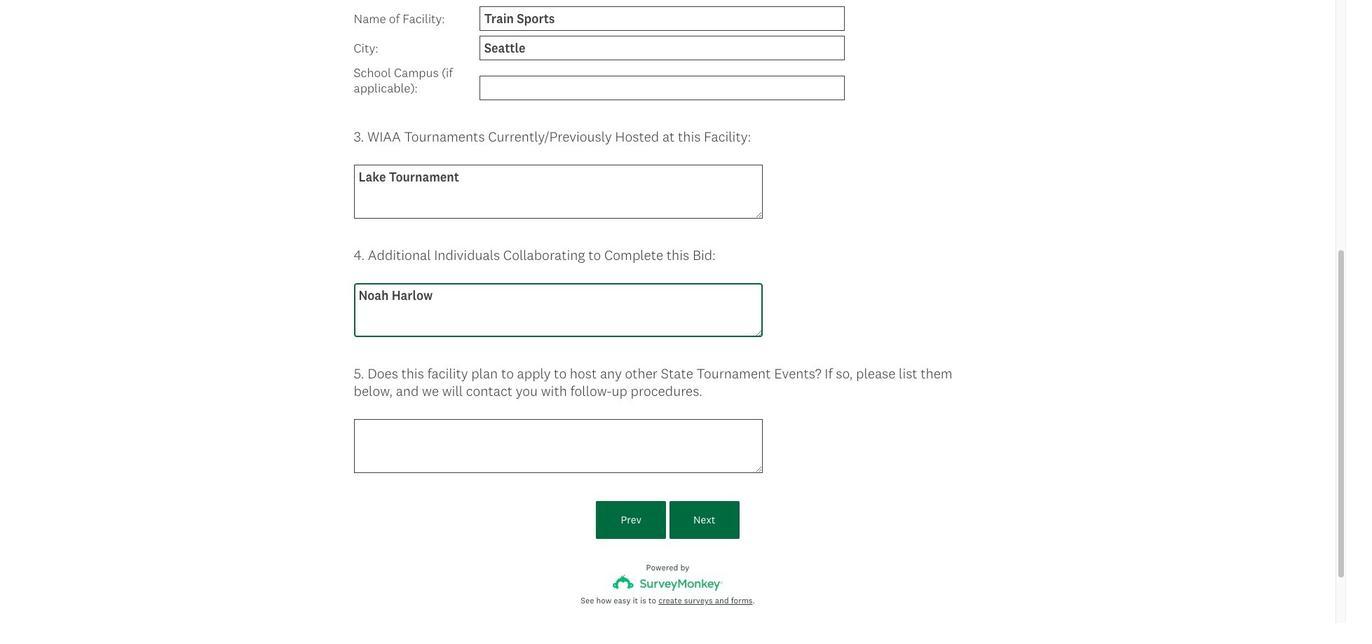 Task type: vqa. For each thing, say whether or not it's contained in the screenshot.
2nd the Brand logo from the top of the page
no



Task type: locate. For each thing, give the bounding box(es) containing it.
surveymonkey image
[[613, 575, 723, 591]]

None text field
[[479, 6, 845, 31], [479, 76, 845, 100], [354, 165, 763, 219], [479, 6, 845, 31], [479, 76, 845, 100], [354, 165, 763, 219]]

None text field
[[479, 35, 845, 60], [354, 283, 763, 337], [354, 419, 763, 473], [479, 35, 845, 60], [354, 283, 763, 337], [354, 419, 763, 473]]



